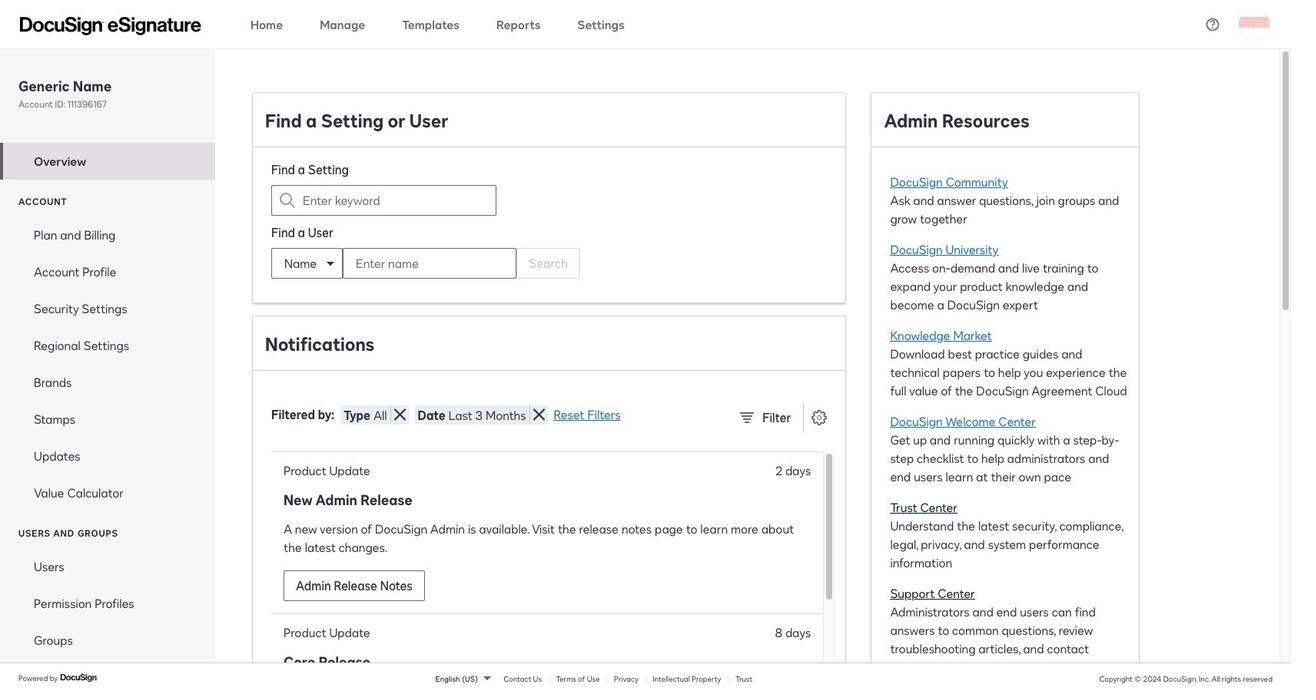 Task type: locate. For each thing, give the bounding box(es) containing it.
Enter keyword text field
[[303, 186, 465, 215]]

docusign admin image
[[20, 17, 201, 35]]

docusign image
[[60, 673, 98, 685]]

Enter name text field
[[344, 249, 485, 278]]

your uploaded profile image image
[[1239, 9, 1270, 40]]



Task type: vqa. For each thing, say whether or not it's contained in the screenshot.
"Your uploaded profile image"
yes



Task type: describe. For each thing, give the bounding box(es) containing it.
account element
[[0, 217, 215, 512]]

users and groups element
[[0, 549, 215, 660]]



